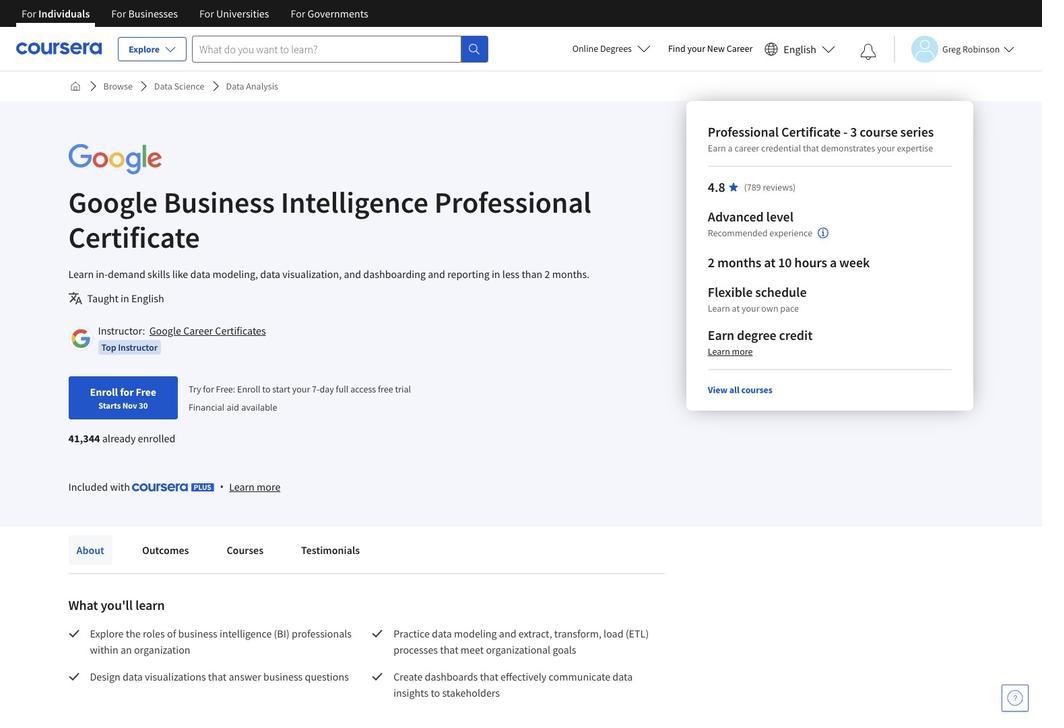 Task type: locate. For each thing, give the bounding box(es) containing it.
starts
[[98, 400, 121, 411]]

data inside create dashboards that effectively communicate data insights to stakeholders
[[613, 671, 633, 684]]

0 vertical spatial earn
[[708, 142, 726, 154]]

0 vertical spatial at
[[765, 254, 776, 271]]

at down flexible at the right of page
[[732, 303, 740, 315]]

0 vertical spatial learn more link
[[708, 346, 753, 358]]

about link
[[68, 536, 113, 566]]

• learn more
[[220, 480, 281, 495]]

0 horizontal spatial enroll
[[90, 386, 118, 399]]

governments
[[308, 7, 368, 20]]

What do you want to learn? text field
[[192, 35, 462, 62]]

explore up within
[[90, 628, 124, 641]]

explore inside explore the roles of business intelligence (bi) professionals within an organization
[[90, 628, 124, 641]]

earn inside professional certificate - 3 course series earn a career credential that demonstrates your expertise
[[708, 142, 726, 154]]

earn left career
[[708, 142, 726, 154]]

individuals
[[38, 7, 90, 20]]

start
[[272, 384, 290, 396]]

0 horizontal spatial explore
[[90, 628, 124, 641]]

data for data analysis
[[226, 80, 244, 92]]

a left week
[[830, 254, 837, 271]]

for businesses
[[111, 7, 178, 20]]

expertise
[[897, 142, 934, 154]]

your
[[688, 42, 706, 55], [878, 142, 896, 154], [742, 303, 760, 315], [292, 384, 310, 396]]

1 horizontal spatial english
[[784, 42, 817, 56]]

1 vertical spatial career
[[183, 324, 213, 338]]

hours
[[795, 254, 828, 271]]

the
[[126, 628, 141, 641]]

at left 10
[[765, 254, 776, 271]]

certificate up demand
[[68, 219, 200, 256]]

enroll up starts
[[90, 386, 118, 399]]

explore the roles of business intelligence (bi) professionals within an organization
[[90, 628, 354, 657]]

your down course
[[878, 142, 896, 154]]

enroll up available
[[237, 384, 261, 396]]

courses link
[[219, 536, 272, 566]]

data analysis link
[[221, 74, 284, 98]]

learn right •
[[229, 481, 255, 494]]

0 vertical spatial professional
[[708, 123, 779, 140]]

2 for from the left
[[111, 7, 126, 20]]

credit
[[780, 327, 813, 344]]

for for businesses
[[111, 7, 126, 20]]

1 horizontal spatial a
[[830, 254, 837, 271]]

degrees
[[601, 42, 632, 55]]

google career certificates link
[[149, 324, 266, 338]]

1 vertical spatial professional
[[435, 184, 592, 221]]

2 earn from the top
[[708, 327, 735, 344]]

science
[[174, 80, 205, 92]]

7-
[[312, 384, 320, 396]]

at inside flexible schedule learn at your own pace
[[732, 303, 740, 315]]

more inside earn degree credit learn more
[[732, 346, 753, 358]]

explore for explore the roles of business intelligence (bi) professionals within an organization
[[90, 628, 124, 641]]

1 horizontal spatial business
[[264, 671, 303, 684]]

in
[[492, 268, 501, 281], [121, 292, 129, 305]]

data left the analysis
[[226, 80, 244, 92]]

1 vertical spatial earn
[[708, 327, 735, 344]]

1 horizontal spatial data
[[226, 80, 244, 92]]

1 vertical spatial in
[[121, 292, 129, 305]]

data
[[154, 80, 172, 92], [226, 80, 244, 92]]

0 vertical spatial a
[[728, 142, 733, 154]]

that right the credential
[[803, 142, 820, 154]]

1 vertical spatial explore
[[90, 628, 124, 641]]

than
[[522, 268, 543, 281]]

to
[[262, 384, 271, 396], [431, 687, 440, 700]]

explore
[[129, 43, 160, 55], [90, 628, 124, 641]]

2 data from the left
[[226, 80, 244, 92]]

1 horizontal spatial at
[[765, 254, 776, 271]]

for inside the enroll for free starts nov 30
[[120, 386, 134, 399]]

more down degree
[[732, 346, 753, 358]]

to left 'start'
[[262, 384, 271, 396]]

1 horizontal spatial for
[[203, 384, 214, 396]]

new
[[708, 42, 725, 55]]

data right communicate
[[613, 671, 633, 684]]

0 horizontal spatial certificate
[[68, 219, 200, 256]]

business right "answer"
[[264, 671, 303, 684]]

for up 'nov'
[[120, 386, 134, 399]]

career left certificates
[[183, 324, 213, 338]]

recommended experience
[[708, 227, 813, 240]]

certificate inside google business intelligence professional certificate
[[68, 219, 200, 256]]

visualizations
[[145, 671, 206, 684]]

and left reporting
[[428, 268, 446, 281]]

1 vertical spatial certificate
[[68, 219, 200, 256]]

1 vertical spatial more
[[257, 481, 281, 494]]

3
[[851, 123, 858, 140]]

to inside "try for free: enroll to start your 7-day full access free trial financial aid available"
[[262, 384, 271, 396]]

1 vertical spatial english
[[131, 292, 164, 305]]

modeling,
[[213, 268, 258, 281]]

0 vertical spatial google
[[68, 184, 158, 221]]

more inside • learn more
[[257, 481, 281, 494]]

1 horizontal spatial learn more link
[[708, 346, 753, 358]]

google business intelligence professional certificate
[[68, 184, 592, 256]]

that left meet
[[440, 644, 459, 657]]

more
[[732, 346, 753, 358], [257, 481, 281, 494]]

for
[[203, 384, 214, 396], [120, 386, 134, 399]]

2 left months
[[708, 254, 715, 271]]

learn
[[135, 597, 165, 614]]

load
[[604, 628, 624, 641]]

earn degree credit learn more
[[708, 327, 813, 358]]

communicate
[[549, 671, 611, 684]]

2 right than
[[545, 268, 550, 281]]

0 vertical spatial career
[[727, 42, 753, 55]]

1 vertical spatial learn more link
[[229, 479, 281, 495]]

that
[[803, 142, 820, 154], [440, 644, 459, 657], [208, 671, 227, 684], [480, 671, 499, 684]]

your left own
[[742, 303, 760, 315]]

in left less
[[492, 268, 501, 281]]

browse
[[103, 80, 133, 92]]

effectively
[[501, 671, 547, 684]]

certificate up the credential
[[782, 123, 841, 140]]

insights
[[394, 687, 429, 700]]

greg robinson button
[[894, 35, 1015, 62]]

financial aid available button
[[189, 402, 278, 414]]

create
[[394, 671, 423, 684]]

0 vertical spatial business
[[178, 628, 218, 641]]

0 horizontal spatial learn more link
[[229, 479, 281, 495]]

1 horizontal spatial professional
[[708, 123, 779, 140]]

your right the 'find'
[[688, 42, 706, 55]]

and right visualization,
[[344, 268, 361, 281]]

data right design at bottom
[[123, 671, 143, 684]]

0 horizontal spatial data
[[154, 80, 172, 92]]

certificates
[[215, 324, 266, 338]]

0 horizontal spatial at
[[732, 303, 740, 315]]

dashboards
[[425, 671, 478, 684]]

transform,
[[555, 628, 602, 641]]

certificate
[[782, 123, 841, 140], [68, 219, 200, 256]]

and up the organizational
[[499, 628, 517, 641]]

1 horizontal spatial certificate
[[782, 123, 841, 140]]

1 horizontal spatial career
[[727, 42, 753, 55]]

0 horizontal spatial a
[[728, 142, 733, 154]]

advanced
[[708, 208, 764, 225]]

data left "science"
[[154, 80, 172, 92]]

that inside practice data modeling and extract, transform, load (etl) processes that meet organizational goals
[[440, 644, 459, 657]]

design
[[90, 671, 120, 684]]

0 vertical spatial english
[[784, 42, 817, 56]]

0 vertical spatial more
[[732, 346, 753, 358]]

more right •
[[257, 481, 281, 494]]

1 vertical spatial to
[[431, 687, 440, 700]]

for right try
[[203, 384, 214, 396]]

2 horizontal spatial and
[[499, 628, 517, 641]]

1 vertical spatial business
[[264, 671, 303, 684]]

0 horizontal spatial more
[[257, 481, 281, 494]]

enroll inside "try for free: enroll to start your 7-day full access free trial financial aid available"
[[237, 384, 261, 396]]

0 horizontal spatial to
[[262, 384, 271, 396]]

for inside "try for free: enroll to start your 7-day full access free trial financial aid available"
[[203, 384, 214, 396]]

learn down flexible at the right of page
[[708, 303, 731, 315]]

earn left degree
[[708, 327, 735, 344]]

that left "answer"
[[208, 671, 227, 684]]

what you'll learn
[[68, 597, 165, 614]]

1 horizontal spatial explore
[[129, 43, 160, 55]]

0 horizontal spatial career
[[183, 324, 213, 338]]

free:
[[216, 384, 235, 396]]

for left universities
[[199, 7, 214, 20]]

with
[[110, 481, 130, 494]]

google inside google business intelligence professional certificate
[[68, 184, 158, 221]]

None search field
[[192, 35, 489, 62]]

demonstrates
[[821, 142, 876, 154]]

months.
[[553, 268, 590, 281]]

1 horizontal spatial in
[[492, 268, 501, 281]]

learn up view
[[708, 346, 731, 358]]

4 for from the left
[[291, 7, 306, 20]]

data right practice
[[432, 628, 452, 641]]

1 earn from the top
[[708, 142, 726, 154]]

1 vertical spatial at
[[732, 303, 740, 315]]

0 vertical spatial explore
[[129, 43, 160, 55]]

business right of
[[178, 628, 218, 641]]

a left career
[[728, 142, 733, 154]]

that up stakeholders
[[480, 671, 499, 684]]

(789
[[745, 181, 761, 193]]

intelligence
[[281, 184, 429, 221]]

for left businesses
[[111, 7, 126, 20]]

google down google "image"
[[68, 184, 158, 221]]

1 vertical spatial google
[[149, 324, 181, 338]]

for for governments
[[291, 7, 306, 20]]

3 for from the left
[[199, 7, 214, 20]]

learn more link right •
[[229, 479, 281, 495]]

for left governments
[[291, 7, 306, 20]]

google
[[68, 184, 158, 221], [149, 324, 181, 338]]

a inside professional certificate - 3 course series earn a career credential that demonstrates your expertise
[[728, 142, 733, 154]]

that inside create dashboards that effectively communicate data insights to stakeholders
[[480, 671, 499, 684]]

learn more link down degree
[[708, 346, 753, 358]]

1 horizontal spatial enroll
[[237, 384, 261, 396]]

data for data science
[[154, 80, 172, 92]]

career right 'new'
[[727, 42, 753, 55]]

learn inside earn degree credit learn more
[[708, 346, 731, 358]]

in right taught
[[121, 292, 129, 305]]

1 for from the left
[[22, 7, 36, 20]]

to down the dashboards
[[431, 687, 440, 700]]

google up instructor
[[149, 324, 181, 338]]

earn inside earn degree credit learn more
[[708, 327, 735, 344]]

1 vertical spatial a
[[830, 254, 837, 271]]

meet
[[461, 644, 484, 657]]

0 horizontal spatial professional
[[435, 184, 592, 221]]

browse link
[[98, 74, 138, 98]]

within
[[90, 644, 118, 657]]

for left "individuals"
[[22, 7, 36, 20]]

1 horizontal spatial to
[[431, 687, 440, 700]]

demand
[[108, 268, 145, 281]]

learn left in-
[[68, 268, 94, 281]]

instructor: google career certificates top instructor
[[98, 324, 266, 354]]

what
[[68, 597, 98, 614]]

1 data from the left
[[154, 80, 172, 92]]

career inside instructor: google career certificates top instructor
[[183, 324, 213, 338]]

0 vertical spatial certificate
[[782, 123, 841, 140]]

data right the like
[[190, 268, 210, 281]]

visualization,
[[283, 268, 342, 281]]

0 vertical spatial to
[[262, 384, 271, 396]]

explore inside the explore 'dropdown button'
[[129, 43, 160, 55]]

show notifications image
[[861, 44, 877, 60]]

at
[[765, 254, 776, 271], [732, 303, 740, 315]]

goals
[[553, 644, 577, 657]]

professionals
[[292, 628, 352, 641]]

1 horizontal spatial more
[[732, 346, 753, 358]]

0 horizontal spatial business
[[178, 628, 218, 641]]

data inside practice data modeling and extract, transform, load (etl) processes that meet organizational goals
[[432, 628, 452, 641]]

practice data modeling and extract, transform, load (etl) processes that meet organizational goals
[[394, 628, 651, 657]]

certificate inside professional certificate - 3 course series earn a career credential that demonstrates your expertise
[[782, 123, 841, 140]]

10
[[779, 254, 792, 271]]

explore down for businesses
[[129, 43, 160, 55]]

your left the 7-
[[292, 384, 310, 396]]

universities
[[216, 7, 269, 20]]

0 horizontal spatial for
[[120, 386, 134, 399]]



Task type: describe. For each thing, give the bounding box(es) containing it.
data analysis
[[226, 80, 278, 92]]

instructor:
[[98, 324, 145, 338]]

that inside professional certificate - 3 course series earn a career credential that demonstrates your expertise
[[803, 142, 820, 154]]

learn more link for learn
[[229, 479, 281, 495]]

0 horizontal spatial and
[[344, 268, 361, 281]]

organizational
[[486, 644, 551, 657]]

home image
[[70, 81, 81, 92]]

for for try
[[203, 384, 214, 396]]

help center image
[[1008, 691, 1024, 707]]

for individuals
[[22, 7, 90, 20]]

enroll inside the enroll for free starts nov 30
[[90, 386, 118, 399]]

roles
[[143, 628, 165, 641]]

answer
[[229, 671, 261, 684]]

own
[[762, 303, 779, 315]]

0 horizontal spatial english
[[131, 292, 164, 305]]

greg robinson
[[943, 43, 1001, 55]]

degree
[[737, 327, 777, 344]]

flexible
[[708, 284, 753, 301]]

your inside professional certificate - 3 course series earn a career credential that demonstrates your expertise
[[878, 142, 896, 154]]

online degrees
[[573, 42, 632, 55]]

career
[[735, 142, 760, 154]]

available
[[242, 402, 278, 414]]

professional certificate - 3 course series earn a career credential that demonstrates your expertise
[[708, 123, 934, 154]]

processes
[[394, 644, 438, 657]]

learn more link for degree
[[708, 346, 753, 358]]

1 horizontal spatial and
[[428, 268, 446, 281]]

your inside "try for free: enroll to start your 7-day full access free trial financial aid available"
[[292, 384, 310, 396]]

0 vertical spatial in
[[492, 268, 501, 281]]

taught
[[87, 292, 119, 305]]

reporting
[[448, 268, 490, 281]]

and inside practice data modeling and extract, transform, load (etl) processes that meet organizational goals
[[499, 628, 517, 641]]

0 horizontal spatial 2
[[545, 268, 550, 281]]

find your new career link
[[662, 40, 760, 57]]

testimonials link
[[293, 536, 368, 566]]

your inside flexible schedule learn at your own pace
[[742, 303, 760, 315]]

less
[[503, 268, 520, 281]]

-
[[844, 123, 848, 140]]

business inside explore the roles of business intelligence (bi) professionals within an organization
[[178, 628, 218, 641]]

data science link
[[149, 74, 210, 98]]

advanced level
[[708, 208, 794, 225]]

testimonials
[[301, 544, 360, 557]]

already
[[102, 432, 136, 446]]

outcomes
[[142, 544, 189, 557]]

view
[[708, 384, 728, 396]]

banner navigation
[[11, 0, 379, 27]]

30
[[139, 400, 148, 411]]

like
[[172, 268, 188, 281]]

online
[[573, 42, 599, 55]]

courses
[[742, 384, 773, 396]]

for for universities
[[199, 7, 214, 20]]

google inside instructor: google career certificates top instructor
[[149, 324, 181, 338]]

enroll for free starts nov 30
[[90, 386, 156, 411]]

professional inside professional certificate - 3 course series earn a career credential that demonstrates your expertise
[[708, 123, 779, 140]]

0 horizontal spatial in
[[121, 292, 129, 305]]

week
[[840, 254, 870, 271]]

courses
[[227, 544, 264, 557]]

to inside create dashboards that effectively communicate data insights to stakeholders
[[431, 687, 440, 700]]

1 horizontal spatial 2
[[708, 254, 715, 271]]

skills
[[148, 268, 170, 281]]

google image
[[68, 144, 161, 175]]

coursera plus image
[[132, 484, 214, 492]]

4.8
[[708, 179, 726, 195]]

(789 reviews)
[[745, 181, 796, 193]]

learn inside flexible schedule learn at your own pace
[[708, 303, 731, 315]]

intelligence
[[220, 628, 272, 641]]

for governments
[[291, 7, 368, 20]]

included
[[68, 481, 108, 494]]

in-
[[96, 268, 108, 281]]

english inside button
[[784, 42, 817, 56]]

online degrees button
[[562, 34, 662, 63]]

learn inside • learn more
[[229, 481, 255, 494]]

instructor
[[118, 342, 158, 354]]

career inside find your new career "link"
[[727, 42, 753, 55]]

greg
[[943, 43, 961, 55]]

robinson
[[963, 43, 1001, 55]]

data right modeling,
[[260, 268, 280, 281]]

business
[[164, 184, 275, 221]]

•
[[220, 480, 224, 495]]

trial
[[395, 384, 411, 396]]

experience
[[770, 227, 813, 240]]

professional inside google business intelligence professional certificate
[[435, 184, 592, 221]]

google career certificates image
[[70, 329, 91, 349]]

view all courses link
[[708, 384, 773, 396]]

pace
[[781, 303, 799, 315]]

enrolled
[[138, 432, 175, 446]]

for for enroll
[[120, 386, 134, 399]]

coursera image
[[16, 38, 102, 59]]

questions
[[305, 671, 349, 684]]

your inside "link"
[[688, 42, 706, 55]]

41,344 already enrolled
[[68, 432, 175, 446]]

explore for explore
[[129, 43, 160, 55]]

design data visualizations that answer business questions
[[90, 671, 349, 684]]

all
[[730, 384, 740, 396]]

about
[[77, 544, 104, 557]]

stakeholders
[[442, 687, 500, 700]]

modeling
[[454, 628, 497, 641]]

information about difficulty level pre-requisites. image
[[818, 228, 829, 239]]

extract,
[[519, 628, 552, 641]]

analysis
[[246, 80, 278, 92]]

learn in-demand skills like data modeling, data visualization, and dashboarding and reporting in less than 2 months.
[[68, 268, 590, 281]]

free
[[378, 384, 393, 396]]

try
[[189, 384, 201, 396]]

businesses
[[128, 7, 178, 20]]

months
[[718, 254, 762, 271]]

data science
[[154, 80, 205, 92]]

nov
[[122, 400, 137, 411]]

for for individuals
[[22, 7, 36, 20]]

access
[[351, 384, 376, 396]]

included with
[[68, 481, 132, 494]]

of
[[167, 628, 176, 641]]

explore button
[[118, 37, 187, 61]]

you'll
[[101, 597, 133, 614]]



Task type: vqa. For each thing, say whether or not it's contained in the screenshot.
from
no



